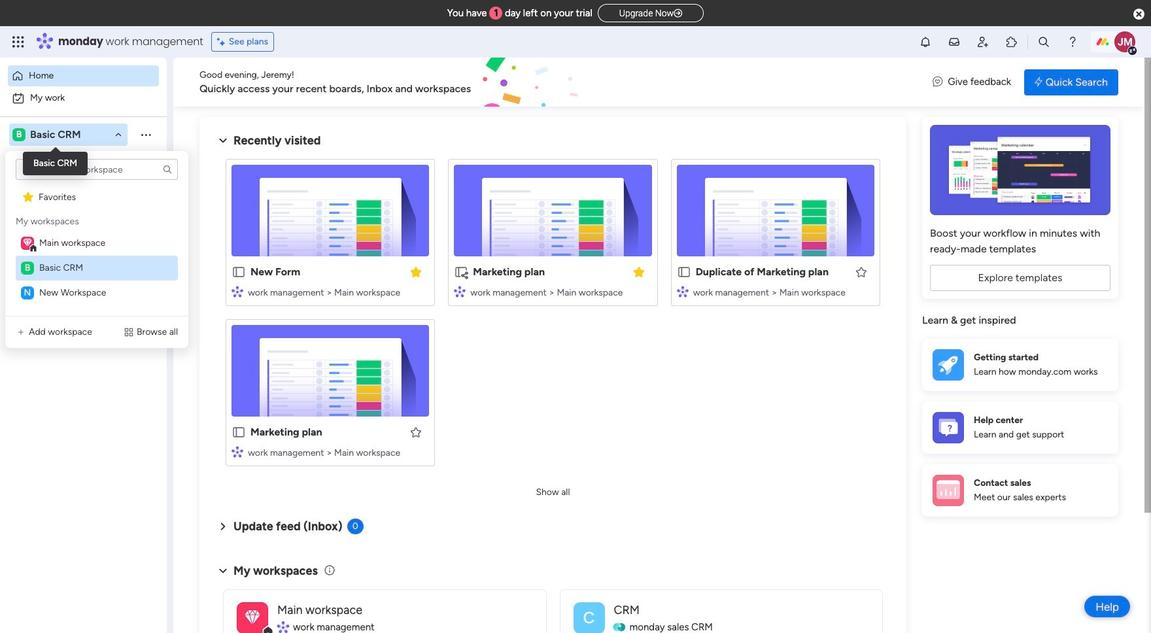 Task type: vqa. For each thing, say whether or not it's contained in the screenshot.
the top Add to favorites icon
yes



Task type: locate. For each thing, give the bounding box(es) containing it.
workspace image down public dashboard icon at the top left
[[21, 287, 34, 300]]

search everything image
[[1038, 35, 1051, 48]]

shareable board image
[[454, 265, 469, 279]]

v2 bolt switch image
[[1035, 75, 1043, 89]]

public board image
[[14, 231, 26, 243], [232, 425, 246, 440]]

tree grid
[[16, 185, 178, 306]]

notifications image
[[919, 35, 933, 48]]

public board image for add to favorites icon
[[677, 265, 691, 279]]

workspace image for basic crm element
[[21, 262, 34, 275]]

workspace image
[[21, 262, 34, 275], [21, 287, 34, 300]]

1 horizontal spatial service icon image
[[124, 327, 134, 338]]

basic crm element
[[16, 256, 178, 281]]

2 service icon image from the left
[[124, 327, 134, 338]]

help center element
[[923, 401, 1119, 454]]

1 horizontal spatial remove from favorites image
[[633, 265, 646, 278]]

1 workspace image from the top
[[21, 262, 34, 275]]

None search field
[[16, 159, 178, 180]]

contact sales element
[[923, 464, 1119, 517]]

2 workspace image from the top
[[21, 287, 34, 300]]

service icon image
[[16, 327, 26, 338], [124, 327, 134, 338]]

0 vertical spatial workspace image
[[21, 262, 34, 275]]

list box
[[13, 159, 181, 306], [0, 179, 167, 447]]

main workspace element
[[16, 231, 178, 256]]

public board image
[[232, 265, 246, 279], [677, 265, 691, 279]]

open update feed (inbox) image
[[215, 519, 231, 535]]

new workspace element
[[16, 281, 178, 306]]

0 horizontal spatial public board image
[[14, 231, 26, 243]]

workspace image inside basic crm element
[[21, 262, 34, 275]]

2 public board image from the left
[[677, 265, 691, 279]]

1 public board image from the left
[[232, 265, 246, 279]]

1 horizontal spatial public board image
[[677, 265, 691, 279]]

public board image for 1st remove from favorites icon from left
[[232, 265, 246, 279]]

option
[[8, 65, 159, 86], [8, 88, 159, 109], [0, 181, 167, 184]]

1 horizontal spatial public board image
[[232, 425, 246, 440]]

workspace image
[[12, 128, 26, 142], [21, 237, 34, 250], [23, 237, 32, 250], [237, 602, 268, 633], [574, 602, 605, 633], [245, 606, 260, 630]]

dapulse close image
[[1134, 8, 1145, 21]]

1 vertical spatial option
[[8, 88, 159, 109]]

see plans image
[[217, 35, 229, 49]]

dapulse rightstroke image
[[674, 9, 683, 18]]

0 horizontal spatial public board image
[[232, 265, 246, 279]]

workspace image down my workspaces "row"
[[21, 262, 34, 275]]

monday marketplace image
[[1006, 35, 1019, 48]]

remove from favorites image
[[410, 265, 423, 278], [633, 265, 646, 278]]

workspace selection element
[[12, 127, 83, 143]]

add to favorites image
[[855, 265, 868, 278]]

quick search results list box
[[215, 149, 891, 482]]

templates image image
[[934, 125, 1107, 215]]

update feed image
[[948, 35, 961, 48]]

0 horizontal spatial service icon image
[[16, 327, 26, 338]]

1 vertical spatial workspace image
[[21, 287, 34, 300]]

0 horizontal spatial remove from favorites image
[[410, 265, 423, 278]]



Task type: describe. For each thing, give the bounding box(es) containing it.
2 vertical spatial option
[[0, 181, 167, 184]]

search image
[[162, 164, 173, 175]]

public dashboard image
[[14, 253, 26, 266]]

v2 star 2 image
[[23, 191, 33, 203]]

workspace image for new workspace element on the top of page
[[21, 287, 34, 300]]

select product image
[[12, 35, 25, 48]]

2 remove from favorites image from the left
[[633, 265, 646, 278]]

close recently visited image
[[215, 133, 231, 149]]

add to favorites image
[[410, 426, 423, 439]]

0 element
[[347, 519, 364, 535]]

1 vertical spatial public board image
[[232, 425, 246, 440]]

Search for content search field
[[16, 159, 178, 180]]

help image
[[1067, 35, 1080, 48]]

1 remove from favorites image from the left
[[410, 265, 423, 278]]

0 vertical spatial public board image
[[14, 231, 26, 243]]

close my workspaces image
[[215, 563, 231, 579]]

1 service icon image from the left
[[16, 327, 26, 338]]

v2 user feedback image
[[933, 75, 943, 89]]

Search in workspace field
[[27, 155, 109, 170]]

my workspaces row
[[16, 210, 79, 228]]

getting started element
[[923, 339, 1119, 391]]

0 vertical spatial option
[[8, 65, 159, 86]]

invite members image
[[977, 35, 990, 48]]

favorites element
[[16, 185, 178, 210]]

workspace options image
[[139, 128, 152, 141]]

jeremy miller image
[[1115, 31, 1136, 52]]



